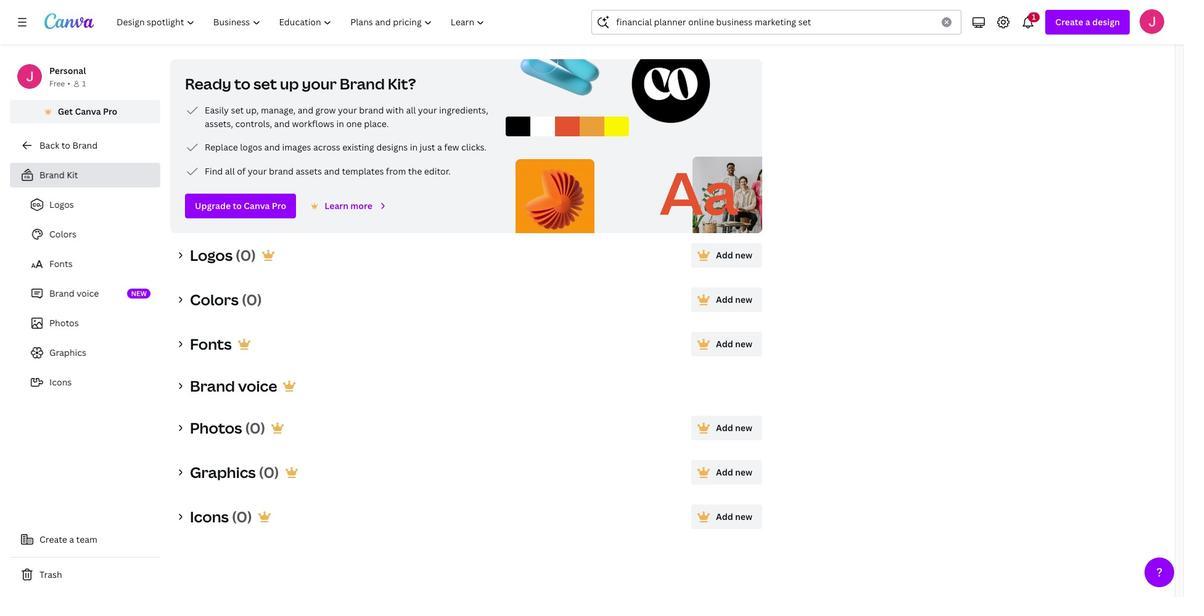 Task type: locate. For each thing, give the bounding box(es) containing it.
your
[[302, 73, 337, 94], [338, 104, 357, 116], [418, 104, 437, 116], [248, 165, 267, 177]]

more
[[351, 200, 372, 212]]

4 add new from the top
[[716, 422, 752, 434]]

a left "few"
[[437, 141, 442, 153]]

1 add new from the top
[[716, 249, 752, 261]]

1 add from the top
[[716, 249, 733, 261]]

replace
[[205, 141, 238, 153]]

0 horizontal spatial brand
[[269, 165, 294, 177]]

your up one
[[338, 104, 357, 116]]

0 vertical spatial to
[[234, 73, 251, 94]]

a
[[1086, 16, 1090, 28], [437, 141, 442, 153], [69, 534, 74, 545]]

logos
[[240, 141, 262, 153]]

icons for icons (0)
[[190, 506, 229, 527]]

1 vertical spatial fonts
[[190, 334, 232, 354]]

1 horizontal spatial all
[[406, 104, 416, 116]]

1 add new button from the top
[[691, 243, 762, 268]]

1 vertical spatial colors
[[190, 289, 239, 310]]

1 vertical spatial icons
[[190, 506, 229, 527]]

0 vertical spatial pro
[[103, 105, 117, 117]]

to up up,
[[234, 73, 251, 94]]

icons down graphics link
[[49, 376, 72, 388]]

logos (0)
[[190, 245, 256, 265]]

icons
[[49, 376, 72, 388], [190, 506, 229, 527]]

1 horizontal spatial create
[[1056, 16, 1084, 28]]

colors down logos link
[[49, 228, 76, 240]]

create left design
[[1056, 16, 1084, 28]]

2 horizontal spatial a
[[1086, 16, 1090, 28]]

2 add new button from the top
[[691, 287, 762, 312]]

create inside dropdown button
[[1056, 16, 1084, 28]]

0 horizontal spatial a
[[69, 534, 74, 545]]

0 horizontal spatial graphics
[[49, 347, 86, 358]]

a left design
[[1086, 16, 1090, 28]]

graphics
[[49, 347, 86, 358], [190, 462, 256, 482]]

create
[[1056, 16, 1084, 28], [39, 534, 67, 545]]

0 horizontal spatial create
[[39, 534, 67, 545]]

photos for photos (0)
[[190, 418, 242, 438]]

brand left "kit"
[[39, 169, 65, 181]]

top level navigation element
[[109, 10, 496, 35]]

brand down 'fonts' link
[[49, 287, 75, 299]]

(0) up colors (0) in the left of the page
[[236, 245, 256, 265]]

add
[[716, 249, 733, 261], [716, 294, 733, 305], [716, 338, 733, 350], [716, 422, 733, 434], [716, 466, 733, 478], [716, 511, 733, 522]]

4 new from the top
[[735, 422, 752, 434]]

0 horizontal spatial brand voice
[[49, 287, 99, 299]]

trash
[[39, 569, 62, 580]]

0 vertical spatial brand voice
[[49, 287, 99, 299]]

(0) down the graphics (0)
[[232, 506, 252, 527]]

0 vertical spatial colors
[[49, 228, 76, 240]]

add new button for photos (0)
[[691, 416, 762, 440]]

logos for logos (0)
[[190, 245, 233, 265]]

add new button
[[691, 332, 762, 357], [691, 416, 762, 440], [691, 460, 762, 485], [691, 505, 762, 529]]

(0) down photos (0)
[[259, 462, 279, 482]]

photos link
[[20, 311, 160, 336]]

2 add new from the top
[[716, 294, 752, 305]]

1 vertical spatial logos
[[190, 245, 233, 265]]

get
[[58, 105, 73, 117]]

4 add new button from the top
[[691, 505, 762, 529]]

to inside button
[[233, 200, 242, 212]]

a inside dropdown button
[[1086, 16, 1090, 28]]

1 horizontal spatial colors
[[190, 289, 239, 310]]

a for team
[[69, 534, 74, 545]]

0 vertical spatial photos
[[49, 317, 79, 329]]

logos inside brand kit list
[[49, 199, 74, 210]]

graphics (0)
[[190, 462, 279, 482]]

brand voice up photos (0)
[[190, 376, 277, 396]]

upgrade
[[195, 200, 231, 212]]

voice down 'fonts' link
[[77, 287, 99, 299]]

colors (0)
[[190, 289, 262, 310]]

5 add new from the top
[[716, 466, 752, 478]]

and right assets
[[324, 165, 340, 177]]

brand voice down 'fonts' link
[[49, 287, 99, 299]]

0 horizontal spatial icons
[[49, 376, 72, 388]]

add for graphics (0)
[[716, 466, 733, 478]]

easily
[[205, 104, 229, 116]]

learn
[[325, 200, 348, 212]]

1 vertical spatial voice
[[238, 376, 277, 396]]

None search field
[[592, 10, 962, 35]]

(0) for icons (0)
[[232, 506, 252, 527]]

1 vertical spatial photos
[[190, 418, 242, 438]]

add for icons (0)
[[716, 511, 733, 522]]

create inside button
[[39, 534, 67, 545]]

brand
[[359, 104, 384, 116], [269, 165, 294, 177]]

fonts button
[[190, 334, 251, 354]]

logos for logos
[[49, 199, 74, 210]]

find
[[205, 165, 223, 177]]

1 horizontal spatial set
[[254, 73, 277, 94]]

your up grow
[[302, 73, 337, 94]]

add for photos (0)
[[716, 422, 733, 434]]

pro left learn
[[272, 200, 286, 212]]

1 add new button from the top
[[691, 332, 762, 357]]

1 horizontal spatial voice
[[238, 376, 277, 396]]

0 horizontal spatial canva
[[75, 105, 101, 117]]

logos up colors (0) in the left of the page
[[190, 245, 233, 265]]

0 vertical spatial add new button
[[691, 243, 762, 268]]

icons down the graphics (0)
[[190, 506, 229, 527]]

brand up the easily set up, manage, and grow your brand with all your ingredients, assets, controls, and workflows in one place.
[[340, 73, 385, 94]]

0 vertical spatial set
[[254, 73, 277, 94]]

pro
[[103, 105, 117, 117], [272, 200, 286, 212]]

all left of
[[225, 165, 235, 177]]

graphics inside graphics link
[[49, 347, 86, 358]]

brand left assets
[[269, 165, 294, 177]]

1 vertical spatial canva
[[244, 200, 270, 212]]

add new for logos (0)
[[716, 249, 752, 261]]

graphics down photos link
[[49, 347, 86, 358]]

0 vertical spatial brand
[[359, 104, 384, 116]]

back
[[39, 139, 59, 151]]

0 horizontal spatial set
[[231, 104, 244, 116]]

colors up 'fonts' 'button'
[[190, 289, 239, 310]]

voice up photos (0)
[[238, 376, 277, 396]]

a inside button
[[69, 534, 74, 545]]

0 vertical spatial icons
[[49, 376, 72, 388]]

up
[[280, 73, 299, 94]]

1 horizontal spatial fonts
[[190, 334, 232, 354]]

your right of
[[248, 165, 267, 177]]

0 vertical spatial in
[[336, 118, 344, 130]]

5 new from the top
[[735, 466, 752, 478]]

logos link
[[20, 192, 160, 217]]

brand
[[340, 73, 385, 94], [72, 139, 98, 151], [39, 169, 65, 181], [49, 287, 75, 299], [190, 376, 235, 396]]

1 vertical spatial set
[[231, 104, 244, 116]]

canva right 'get'
[[75, 105, 101, 117]]

brand up "brand kit" link
[[72, 139, 98, 151]]

workflows
[[292, 118, 334, 130]]

ready to set up your brand kit?
[[185, 73, 416, 94]]

1 horizontal spatial a
[[437, 141, 442, 153]]

0 horizontal spatial fonts
[[49, 258, 73, 270]]

0 horizontal spatial voice
[[77, 287, 99, 299]]

1 vertical spatial create
[[39, 534, 67, 545]]

colors for colors
[[49, 228, 76, 240]]

photos inside brand kit list
[[49, 317, 79, 329]]

1 horizontal spatial brand voice
[[190, 376, 277, 396]]

all
[[406, 104, 416, 116], [225, 165, 235, 177]]

existing
[[342, 141, 374, 153]]

colors
[[49, 228, 76, 240], [190, 289, 239, 310]]

1 horizontal spatial graphics
[[190, 462, 256, 482]]

1 vertical spatial to
[[61, 139, 70, 151]]

place.
[[364, 118, 389, 130]]

a left team
[[69, 534, 74, 545]]

brand voice button
[[190, 376, 297, 396]]

fonts inside brand kit list
[[49, 258, 73, 270]]

set left up
[[254, 73, 277, 94]]

add new
[[716, 249, 752, 261], [716, 294, 752, 305], [716, 338, 752, 350], [716, 422, 752, 434], [716, 466, 752, 478], [716, 511, 752, 522]]

voice
[[77, 287, 99, 299], [238, 376, 277, 396]]

1 horizontal spatial brand
[[359, 104, 384, 116]]

list
[[185, 103, 491, 179]]

photos
[[49, 317, 79, 329], [190, 418, 242, 438]]

brand kit
[[39, 169, 78, 181]]

1 vertical spatial graphics
[[190, 462, 256, 482]]

1 vertical spatial pro
[[272, 200, 286, 212]]

0 vertical spatial voice
[[77, 287, 99, 299]]

1 vertical spatial add new button
[[691, 287, 762, 312]]

(0) down 'brand voice' button
[[245, 418, 265, 438]]

photos up the graphics (0)
[[190, 418, 242, 438]]

3 add new button from the top
[[691, 460, 762, 485]]

set
[[254, 73, 277, 94], [231, 104, 244, 116]]

pro up back to brand link
[[103, 105, 117, 117]]

photos (0)
[[190, 418, 265, 438]]

in inside the easily set up, manage, and grow your brand with all your ingredients, assets, controls, and workflows in one place.
[[336, 118, 344, 130]]

2 vertical spatial a
[[69, 534, 74, 545]]

all right the with
[[406, 104, 416, 116]]

to right upgrade
[[233, 200, 242, 212]]

new for logos (0)
[[735, 249, 752, 261]]

0 horizontal spatial all
[[225, 165, 235, 177]]

of
[[237, 165, 246, 177]]

editor.
[[424, 165, 451, 177]]

and down manage,
[[274, 118, 290, 130]]

1 vertical spatial in
[[410, 141, 418, 153]]

the
[[408, 165, 422, 177]]

and right logos
[[264, 141, 280, 153]]

4 add from the top
[[716, 422, 733, 434]]

photos up graphics link
[[49, 317, 79, 329]]

set left up,
[[231, 104, 244, 116]]

fonts
[[49, 258, 73, 270], [190, 334, 232, 354]]

pro inside 'button'
[[103, 105, 117, 117]]

0 horizontal spatial colors
[[49, 228, 76, 240]]

brand voice inside brand kit list
[[49, 287, 99, 299]]

(0)
[[236, 245, 256, 265], [242, 289, 262, 310], [245, 418, 265, 438], [259, 462, 279, 482], [232, 506, 252, 527]]

0 vertical spatial logos
[[49, 199, 74, 210]]

in left just
[[410, 141, 418, 153]]

•
[[67, 78, 70, 89]]

brand up 'place.'
[[359, 104, 384, 116]]

0 horizontal spatial logos
[[49, 199, 74, 210]]

brand voice
[[49, 287, 99, 299], [190, 376, 277, 396]]

1 horizontal spatial pro
[[272, 200, 286, 212]]

create a design button
[[1046, 10, 1130, 35]]

assets,
[[205, 118, 233, 130]]

new
[[735, 249, 752, 261], [735, 294, 752, 305], [735, 338, 752, 350], [735, 422, 752, 434], [735, 466, 752, 478], [735, 511, 752, 522]]

3 new from the top
[[735, 338, 752, 350]]

1 new from the top
[[735, 249, 752, 261]]

add new button
[[691, 243, 762, 268], [691, 287, 762, 312]]

0 vertical spatial canva
[[75, 105, 101, 117]]

to right the back
[[61, 139, 70, 151]]

6 add new from the top
[[716, 511, 752, 522]]

6 add from the top
[[716, 511, 733, 522]]

1 horizontal spatial icons
[[190, 506, 229, 527]]

(0) down logos (0)
[[242, 289, 262, 310]]

2 vertical spatial to
[[233, 200, 242, 212]]

5 add from the top
[[716, 466, 733, 478]]

create for create a team
[[39, 534, 67, 545]]

add new for photos (0)
[[716, 422, 752, 434]]

set inside the easily set up, manage, and grow your brand with all your ingredients, assets, controls, and workflows in one place.
[[231, 104, 244, 116]]

fonts down colors (0) in the left of the page
[[190, 334, 232, 354]]

0 horizontal spatial photos
[[49, 317, 79, 329]]

to for ready
[[234, 73, 251, 94]]

0 vertical spatial fonts
[[49, 258, 73, 270]]

canva down of
[[244, 200, 270, 212]]

fonts down colors link
[[49, 258, 73, 270]]

graphics up icons (0)
[[190, 462, 256, 482]]

0 vertical spatial graphics
[[49, 347, 86, 358]]

kit?
[[388, 73, 416, 94]]

0 horizontal spatial in
[[336, 118, 344, 130]]

1 vertical spatial brand
[[269, 165, 294, 177]]

icons inside icons link
[[49, 376, 72, 388]]

1 vertical spatial a
[[437, 141, 442, 153]]

and
[[298, 104, 313, 116], [274, 118, 290, 130], [264, 141, 280, 153], [324, 165, 340, 177]]

0 horizontal spatial pro
[[103, 105, 117, 117]]

1 horizontal spatial logos
[[190, 245, 233, 265]]

just
[[420, 141, 435, 153]]

add new button for graphics (0)
[[691, 460, 762, 485]]

logos down the brand kit
[[49, 199, 74, 210]]

to for back
[[61, 139, 70, 151]]

canva inside upgrade to canva pro button
[[244, 200, 270, 212]]

6 new from the top
[[735, 511, 752, 522]]

in
[[336, 118, 344, 130], [410, 141, 418, 153]]

colors inside brand kit list
[[49, 228, 76, 240]]

1 horizontal spatial canva
[[244, 200, 270, 212]]

in left one
[[336, 118, 344, 130]]

0 vertical spatial create
[[1056, 16, 1084, 28]]

2 add new button from the top
[[691, 416, 762, 440]]

ingredients,
[[439, 104, 488, 116]]

0 vertical spatial all
[[406, 104, 416, 116]]

1 vertical spatial all
[[225, 165, 235, 177]]

colors for colors (0)
[[190, 289, 239, 310]]

logos
[[49, 199, 74, 210], [190, 245, 233, 265]]

0 vertical spatial a
[[1086, 16, 1090, 28]]

create left team
[[39, 534, 67, 545]]

learn more
[[325, 200, 372, 212]]

canva
[[75, 105, 101, 117], [244, 200, 270, 212]]

team
[[76, 534, 97, 545]]

to
[[234, 73, 251, 94], [61, 139, 70, 151], [233, 200, 242, 212]]

brand kit list
[[10, 188, 160, 395]]

icons link
[[20, 370, 160, 395]]

1 horizontal spatial photos
[[190, 418, 242, 438]]



Task type: describe. For each thing, give the bounding box(es) containing it.
get canva pro button
[[10, 100, 160, 123]]

new for graphics (0)
[[735, 466, 752, 478]]

icons (0)
[[190, 506, 252, 527]]

create a team button
[[10, 527, 160, 552]]

Search search field
[[616, 10, 935, 34]]

add for logos (0)
[[716, 249, 733, 261]]

2 new from the top
[[735, 294, 752, 305]]

new for photos (0)
[[735, 422, 752, 434]]

trash link
[[10, 563, 160, 587]]

back to brand link
[[10, 133, 160, 158]]

personal
[[49, 65, 86, 76]]

(0) for photos (0)
[[245, 418, 265, 438]]

new
[[131, 289, 147, 298]]

design
[[1093, 16, 1120, 28]]

1 vertical spatial brand voice
[[190, 376, 277, 396]]

free •
[[49, 78, 70, 89]]

list containing easily set up, manage, and grow your brand with all your ingredients, assets, controls, and workflows in one place.
[[185, 103, 491, 179]]

upgrade to canva pro
[[195, 200, 286, 212]]

colors link
[[20, 222, 160, 247]]

voice inside brand kit list
[[77, 287, 99, 299]]

graphics link
[[20, 340, 160, 365]]

brand inside list
[[49, 287, 75, 299]]

add new for graphics (0)
[[716, 466, 752, 478]]

free
[[49, 78, 65, 89]]

assets
[[296, 165, 322, 177]]

designs
[[376, 141, 408, 153]]

all inside the easily set up, manage, and grow your brand with all your ingredients, assets, controls, and workflows in one place.
[[406, 104, 416, 116]]

1 horizontal spatial in
[[410, 141, 418, 153]]

easily set up, manage, and grow your brand with all your ingredients, assets, controls, and workflows in one place.
[[205, 104, 488, 130]]

canva inside get canva pro 'button'
[[75, 105, 101, 117]]

with
[[386, 104, 404, 116]]

controls,
[[235, 118, 272, 130]]

learn more button
[[305, 194, 391, 216]]

icons for icons
[[49, 376, 72, 388]]

get canva pro
[[58, 105, 117, 117]]

add new for icons (0)
[[716, 511, 752, 522]]

(0) for graphics (0)
[[259, 462, 279, 482]]

brand inside the easily set up, manage, and grow your brand with all your ingredients, assets, controls, and workflows in one place.
[[359, 104, 384, 116]]

create for create a design
[[1056, 16, 1084, 28]]

3 add new from the top
[[716, 338, 752, 350]]

find all of your brand assets and templates from the editor.
[[205, 165, 451, 177]]

3 add from the top
[[716, 338, 733, 350]]

few
[[444, 141, 459, 153]]

add new button for icons (0)
[[691, 505, 762, 529]]

james peterson image
[[1140, 9, 1165, 34]]

images
[[282, 141, 311, 153]]

create a design
[[1056, 16, 1120, 28]]

replace logos and images across existing designs in just a few clicks.
[[205, 141, 487, 153]]

new element
[[127, 289, 150, 299]]

brand down 'fonts' 'button'
[[190, 376, 235, 396]]

create a team
[[39, 534, 97, 545]]

a for design
[[1086, 16, 1090, 28]]

and up the workflows
[[298, 104, 313, 116]]

grow
[[316, 104, 336, 116]]

templates
[[342, 165, 384, 177]]

(0) for logos (0)
[[236, 245, 256, 265]]

manage,
[[261, 104, 296, 116]]

brand kit link
[[10, 163, 160, 188]]

across
[[313, 141, 340, 153]]

pro inside button
[[272, 200, 286, 212]]

(0) for colors (0)
[[242, 289, 262, 310]]

upgrade to canva pro button
[[185, 194, 296, 218]]

to for upgrade
[[233, 200, 242, 212]]

graphics for graphics (0)
[[190, 462, 256, 482]]

new for icons (0)
[[735, 511, 752, 522]]

graphics for graphics
[[49, 347, 86, 358]]

back to brand
[[39, 139, 98, 151]]

up,
[[246, 104, 259, 116]]

your right the with
[[418, 104, 437, 116]]

photos for photos
[[49, 317, 79, 329]]

1
[[82, 78, 86, 89]]

clicks.
[[461, 141, 487, 153]]

from
[[386, 165, 406, 177]]

kit
[[67, 169, 78, 181]]

one
[[346, 118, 362, 130]]

ready
[[185, 73, 231, 94]]

2 add from the top
[[716, 294, 733, 305]]

fonts link
[[20, 252, 160, 276]]



Task type: vqa. For each thing, say whether or not it's contained in the screenshot.
Graphics (0)'s new
yes



